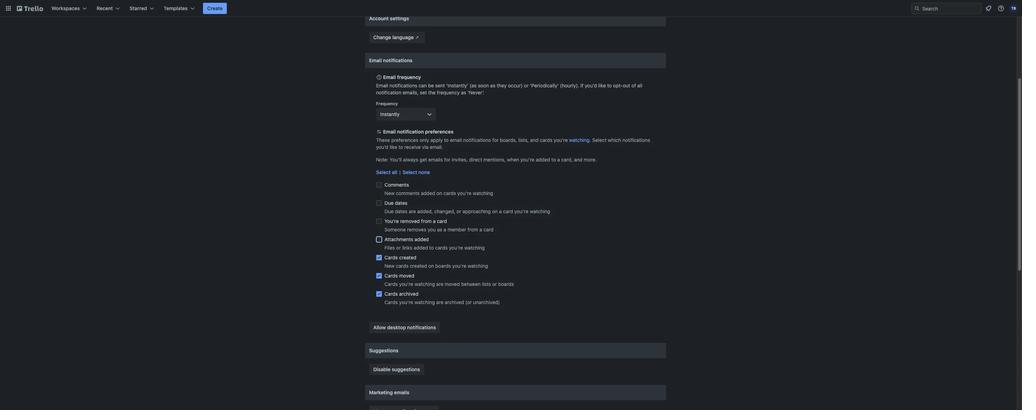 Task type: vqa. For each thing, say whether or not it's contained in the screenshot.
James
no



Task type: describe. For each thing, give the bounding box(es) containing it.
disable suggestions link
[[369, 365, 425, 376]]

sent
[[435, 83, 445, 89]]

0 vertical spatial as
[[491, 83, 496, 89]]

marketing
[[369, 390, 393, 396]]

a right approaching
[[499, 209, 502, 215]]

be
[[428, 83, 434, 89]]

when
[[507, 157, 520, 163]]

account settings
[[369, 15, 409, 21]]

starred
[[130, 5, 147, 11]]

select inside . select which notifications you'd like to receive via email.
[[593, 137, 607, 143]]

templates button
[[160, 3, 199, 14]]

a left card, in the top right of the page
[[558, 157, 560, 163]]

unarchived)
[[473, 300, 500, 306]]

mentions,
[[484, 157, 506, 163]]

are for cards moved
[[437, 282, 444, 288]]

settings
[[390, 15, 409, 21]]

select all button
[[376, 169, 398, 176]]

0 horizontal spatial archived
[[399, 291, 419, 297]]

email notifications
[[369, 57, 413, 63]]

removed
[[400, 219, 420, 225]]

more.
[[584, 157, 597, 163]]

none
[[419, 170, 430, 175]]

you're removed from a card
[[385, 219, 447, 225]]

1 vertical spatial on
[[492, 209, 498, 215]]

language
[[393, 34, 414, 40]]

change language
[[374, 34, 414, 40]]

note: you'll always get emails for invites, direct mentions, when you're added to a card, and more.
[[376, 157, 597, 163]]

added up added,
[[421, 191, 436, 197]]

1 horizontal spatial moved
[[445, 282, 460, 288]]

suggestions
[[369, 348, 399, 354]]

email for email notification preferences
[[383, 129, 396, 135]]

back to home image
[[17, 3, 43, 14]]

they
[[497, 83, 507, 89]]

note:
[[376, 157, 389, 163]]

member
[[448, 227, 467, 233]]

card,
[[562, 157, 573, 163]]

'instantly'
[[447, 83, 469, 89]]

added left card, in the top right of the page
[[536, 157, 551, 163]]

if
[[581, 83, 584, 89]]

0 horizontal spatial for
[[445, 157, 451, 163]]

1 horizontal spatial card
[[484, 227, 494, 233]]

can
[[419, 83, 427, 89]]

notifications inside . select which notifications you'd like to receive via email.
[[623, 137, 651, 143]]

invites,
[[452, 157, 468, 163]]

new comments added on cards you're watching
[[385, 191, 494, 197]]

cards for cards you're watching are archived (or unarchived)
[[385, 300, 398, 306]]

create button
[[203, 3, 227, 14]]

you
[[428, 227, 436, 233]]

comments
[[396, 191, 420, 197]]

2 vertical spatial as
[[437, 227, 443, 233]]

workspaces
[[51, 5, 80, 11]]

soon
[[478, 83, 489, 89]]

you'll
[[390, 157, 402, 163]]

to left email
[[444, 137, 449, 143]]

the
[[429, 90, 436, 96]]

occur)
[[508, 83, 523, 89]]

to inside . select which notifications you'd like to receive via email.
[[399, 144, 403, 150]]

cards archived
[[385, 291, 419, 297]]

cards for cards created
[[385, 255, 398, 261]]

a up you
[[433, 219, 436, 225]]

lists,
[[519, 137, 529, 143]]

due for due dates are added, changed, or approaching on a card you're watching
[[385, 209, 394, 215]]

a down approaching
[[480, 227, 482, 233]]

due dates
[[385, 200, 408, 206]]

which
[[608, 137, 622, 143]]

frequency
[[376, 101, 398, 106]]

notifications right desktop
[[408, 325, 436, 331]]

search image
[[915, 6, 921, 11]]

files or links added to cards you're watching
[[385, 245, 485, 251]]

always
[[404, 157, 419, 163]]

links
[[402, 245, 413, 251]]

watching link
[[570, 137, 590, 143]]

lists
[[482, 282, 491, 288]]

0 vertical spatial card
[[503, 209, 513, 215]]

primary element
[[0, 0, 1023, 17]]

disable
[[374, 367, 391, 373]]

1 horizontal spatial from
[[468, 227, 478, 233]]

someone
[[385, 227, 406, 233]]

attachments
[[385, 237, 414, 243]]

direct
[[469, 157, 483, 163]]

suggestions
[[392, 367, 420, 373]]

to down you
[[430, 245, 434, 251]]

. select which notifications you'd like to receive via email.
[[376, 137, 651, 150]]

changed,
[[435, 209, 456, 215]]

boards,
[[500, 137, 517, 143]]

'periodically'
[[530, 83, 559, 89]]

due dates are added, changed, or approaching on a card you're watching
[[385, 209, 551, 215]]

email for email notifications can be sent 'instantly' (as soon as they occur) or 'periodically' (hourly). if you'd like to opt-out of all notification emails, set the frequency as 'never'.
[[376, 83, 388, 89]]

1 horizontal spatial select
[[403, 170, 418, 175]]

new cards created on boards you're watching
[[385, 263, 488, 269]]

'never'.
[[468, 90, 485, 96]]

a left member
[[444, 227, 447, 233]]

recent button
[[92, 3, 124, 14]]

files
[[385, 245, 395, 251]]

0 vertical spatial and
[[531, 137, 539, 143]]

apply
[[431, 137, 443, 143]]

email for email notifications
[[369, 57, 382, 63]]

(or
[[466, 300, 472, 306]]

open information menu image
[[998, 5, 1005, 12]]

0 horizontal spatial moved
[[399, 273, 415, 279]]

account
[[369, 15, 389, 21]]

1 horizontal spatial archived
[[445, 300, 464, 306]]

recent
[[97, 5, 113, 11]]

attachments added
[[385, 237, 429, 243]]

1 vertical spatial notification
[[397, 129, 424, 135]]

or down attachments
[[396, 245, 401, 251]]

or right lists
[[493, 282, 497, 288]]

templates
[[164, 5, 188, 11]]

disable suggestions
[[374, 367, 420, 373]]

approaching
[[463, 209, 491, 215]]

0 vertical spatial from
[[421, 219, 432, 225]]

via
[[422, 144, 429, 150]]

on for boards
[[429, 263, 434, 269]]



Task type: locate. For each thing, give the bounding box(es) containing it.
tyler black (tylerblack440) image
[[1010, 4, 1019, 13]]

0 horizontal spatial emails
[[394, 390, 410, 396]]

cards you're watching are archived (or unarchived)
[[385, 300, 500, 306]]

as down 'instantly'
[[461, 90, 467, 96]]

dates for due dates
[[395, 200, 408, 206]]

frequency
[[397, 74, 421, 80], [437, 90, 460, 96]]

archived down cards moved
[[399, 291, 419, 297]]

1 horizontal spatial boards
[[499, 282, 514, 288]]

out
[[623, 83, 631, 89]]

1 vertical spatial emails
[[394, 390, 410, 396]]

select right .
[[593, 137, 607, 143]]

new for new comments added on cards you're watching
[[385, 191, 395, 197]]

.
[[590, 137, 591, 143]]

0 horizontal spatial select
[[376, 170, 391, 175]]

1 vertical spatial card
[[437, 219, 447, 225]]

cards down someone removes you as a member from a card
[[435, 245, 448, 251]]

frequency inside email notifications can be sent 'instantly' (as soon as they occur) or 'periodically' (hourly). if you'd like to opt-out of all notification emails, set the frequency as 'never'.
[[437, 90, 460, 96]]

1 horizontal spatial you'd
[[585, 83, 597, 89]]

1 new from the top
[[385, 191, 395, 197]]

email up these at the left
[[383, 129, 396, 135]]

dates down "comments"
[[395, 200, 408, 206]]

change
[[374, 34, 391, 40]]

on up the changed,
[[437, 191, 443, 197]]

0 notifications image
[[985, 4, 993, 13]]

you'd right if
[[585, 83, 597, 89]]

1 vertical spatial archived
[[445, 300, 464, 306]]

2 horizontal spatial card
[[503, 209, 513, 215]]

a
[[558, 157, 560, 163], [499, 209, 502, 215], [433, 219, 436, 225], [444, 227, 447, 233], [480, 227, 482, 233]]

notification inside email notifications can be sent 'instantly' (as soon as they occur) or 'periodically' (hourly). if you'd like to opt-out of all notification emails, set the frequency as 'never'.
[[376, 90, 402, 96]]

starred button
[[126, 3, 158, 14]]

archived
[[399, 291, 419, 297], [445, 300, 464, 306]]

0 vertical spatial all
[[638, 83, 643, 89]]

frequency down sent
[[437, 90, 460, 96]]

moved left between
[[445, 282, 460, 288]]

2 vertical spatial on
[[429, 263, 434, 269]]

notifications up email frequency
[[383, 57, 413, 63]]

5 cards from the top
[[385, 300, 398, 306]]

notification
[[376, 90, 402, 96], [397, 129, 424, 135]]

1 vertical spatial all
[[392, 170, 398, 175]]

2 horizontal spatial as
[[491, 83, 496, 89]]

for
[[493, 137, 499, 143], [445, 157, 451, 163]]

0 vertical spatial emails
[[429, 157, 443, 163]]

new down "comments"
[[385, 191, 395, 197]]

0 vertical spatial new
[[385, 191, 395, 197]]

are up removed
[[409, 209, 416, 215]]

Search field
[[921, 3, 982, 14]]

email
[[369, 57, 382, 63], [383, 74, 396, 80], [376, 83, 388, 89], [383, 129, 396, 135]]

new down cards created
[[385, 263, 395, 269]]

0 vertical spatial you'd
[[585, 83, 597, 89]]

notification up frequency at the left top of page
[[376, 90, 402, 96]]

as
[[491, 83, 496, 89], [461, 90, 467, 96], [437, 227, 443, 233]]

1 dates from the top
[[395, 200, 408, 206]]

0 vertical spatial created
[[399, 255, 417, 261]]

2 new from the top
[[385, 263, 395, 269]]

to
[[608, 83, 612, 89], [444, 137, 449, 143], [399, 144, 403, 150], [552, 157, 556, 163], [430, 245, 434, 251]]

0 vertical spatial boards
[[436, 263, 451, 269]]

get
[[420, 157, 427, 163]]

dates down due dates
[[395, 209, 408, 215]]

all right of
[[638, 83, 643, 89]]

card right approaching
[[503, 209, 513, 215]]

to left opt-
[[608, 83, 612, 89]]

1 cards from the top
[[385, 255, 398, 261]]

0 horizontal spatial from
[[421, 219, 432, 225]]

1 vertical spatial and
[[574, 157, 583, 163]]

preferences up receive
[[392, 137, 419, 143]]

like down these at the left
[[390, 144, 398, 150]]

0 vertical spatial due
[[385, 200, 394, 206]]

1 vertical spatial from
[[468, 227, 478, 233]]

cards created
[[385, 255, 417, 261]]

0 vertical spatial moved
[[399, 273, 415, 279]]

added right links
[[414, 245, 428, 251]]

email down email notifications
[[383, 74, 396, 80]]

preferences
[[425, 129, 454, 135], [392, 137, 419, 143]]

from down added,
[[421, 219, 432, 225]]

as right you
[[437, 227, 443, 233]]

select down note:
[[376, 170, 391, 175]]

0 vertical spatial for
[[493, 137, 499, 143]]

opt-
[[614, 83, 623, 89]]

cards right lists,
[[540, 137, 553, 143]]

new for new cards created on boards you're watching
[[385, 263, 395, 269]]

2 horizontal spatial on
[[492, 209, 498, 215]]

all
[[638, 83, 643, 89], [392, 170, 398, 175]]

like left opt-
[[599, 83, 606, 89]]

email down change
[[369, 57, 382, 63]]

notifications up direct at the left of page
[[464, 137, 491, 143]]

notification up receive
[[397, 129, 424, 135]]

0 horizontal spatial like
[[390, 144, 398, 150]]

0 horizontal spatial as
[[437, 227, 443, 233]]

select none button
[[403, 169, 430, 176]]

workspaces button
[[47, 3, 91, 14]]

1 horizontal spatial for
[[493, 137, 499, 143]]

new
[[385, 191, 395, 197], [385, 263, 395, 269]]

on for cards
[[437, 191, 443, 197]]

due for due dates
[[385, 200, 394, 206]]

moved
[[399, 273, 415, 279], [445, 282, 460, 288]]

card up someone removes you as a member from a card
[[437, 219, 447, 225]]

1 horizontal spatial as
[[461, 90, 467, 96]]

1 horizontal spatial all
[[638, 83, 643, 89]]

someone removes you as a member from a card
[[385, 227, 494, 233]]

email.
[[430, 144, 444, 150]]

like inside . select which notifications you'd like to receive via email.
[[390, 144, 398, 150]]

added down removes
[[415, 237, 429, 243]]

1 vertical spatial moved
[[445, 282, 460, 288]]

cards down cards created
[[396, 263, 409, 269]]

for left invites,
[[445, 157, 451, 163]]

to left card, in the top right of the page
[[552, 157, 556, 163]]

or
[[524, 83, 529, 89], [457, 209, 462, 215], [396, 245, 401, 251], [493, 282, 497, 288]]

0 horizontal spatial preferences
[[392, 137, 419, 143]]

dates
[[395, 200, 408, 206], [395, 209, 408, 215]]

2 vertical spatial card
[[484, 227, 494, 233]]

select all | select none
[[376, 170, 430, 175]]

only
[[420, 137, 429, 143]]

marketing emails
[[369, 390, 410, 396]]

1 vertical spatial preferences
[[392, 137, 419, 143]]

to left receive
[[399, 144, 403, 150]]

0 horizontal spatial and
[[531, 137, 539, 143]]

emails right "get"
[[429, 157, 443, 163]]

0 horizontal spatial card
[[437, 219, 447, 225]]

these
[[376, 137, 390, 143]]

0 vertical spatial notification
[[376, 90, 402, 96]]

on down the files or links added to cards you're watching
[[429, 263, 434, 269]]

archived left (or
[[445, 300, 464, 306]]

cards for cards archived
[[385, 291, 398, 297]]

are down the cards you're watching are moved between lists or boards
[[437, 300, 444, 306]]

all left the |
[[392, 170, 398, 175]]

0 vertical spatial like
[[599, 83, 606, 89]]

as left they
[[491, 83, 496, 89]]

and
[[531, 137, 539, 143], [574, 157, 583, 163]]

0 vertical spatial on
[[437, 191, 443, 197]]

or inside email notifications can be sent 'instantly' (as soon as they occur) or 'periodically' (hourly). if you'd like to opt-out of all notification emails, set the frequency as 'never'.
[[524, 83, 529, 89]]

emails,
[[403, 90, 419, 96]]

1 vertical spatial like
[[390, 144, 398, 150]]

0 horizontal spatial boards
[[436, 263, 451, 269]]

added,
[[418, 209, 433, 215]]

email for email frequency
[[383, 74, 396, 80]]

of
[[632, 83, 637, 89]]

1 horizontal spatial and
[[574, 157, 583, 163]]

notifications down email frequency
[[390, 83, 418, 89]]

allow desktop notifications
[[374, 325, 436, 331]]

0 vertical spatial are
[[409, 209, 416, 215]]

1 vertical spatial as
[[461, 90, 467, 96]]

frequency up emails,
[[397, 74, 421, 80]]

cards
[[385, 255, 398, 261], [385, 273, 398, 279], [385, 282, 398, 288], [385, 291, 398, 297], [385, 300, 398, 306]]

created down cards created
[[410, 263, 427, 269]]

emails
[[429, 157, 443, 163], [394, 390, 410, 396]]

cards moved
[[385, 273, 415, 279]]

desktop
[[387, 325, 406, 331]]

email up frequency at the left top of page
[[376, 83, 388, 89]]

1 horizontal spatial frequency
[[437, 90, 460, 96]]

you'd down these at the left
[[376, 144, 389, 150]]

2 horizontal spatial select
[[593, 137, 607, 143]]

email notifications can be sent 'instantly' (as soon as they occur) or 'periodically' (hourly). if you'd like to opt-out of all notification emails, set the frequency as 'never'.
[[376, 83, 643, 96]]

cards up the changed,
[[444, 191, 456, 197]]

1 vertical spatial new
[[385, 263, 395, 269]]

1 horizontal spatial emails
[[429, 157, 443, 163]]

|
[[400, 170, 401, 175]]

2 vertical spatial are
[[437, 300, 444, 306]]

on right approaching
[[492, 209, 498, 215]]

between
[[462, 282, 481, 288]]

create
[[207, 5, 223, 11]]

emails right marketing
[[394, 390, 410, 396]]

or right the changed,
[[457, 209, 462, 215]]

1 vertical spatial boards
[[499, 282, 514, 288]]

cards for cards moved
[[385, 273, 398, 279]]

card down approaching
[[484, 227, 494, 233]]

1 horizontal spatial on
[[437, 191, 443, 197]]

are
[[409, 209, 416, 215], [437, 282, 444, 288], [437, 300, 444, 306]]

email
[[450, 137, 462, 143]]

are for cards archived
[[437, 300, 444, 306]]

added
[[536, 157, 551, 163], [421, 191, 436, 197], [415, 237, 429, 243], [414, 245, 428, 251]]

1 vertical spatial are
[[437, 282, 444, 288]]

from right member
[[468, 227, 478, 233]]

1 due from the top
[[385, 200, 394, 206]]

2 dates from the top
[[395, 209, 408, 215]]

to inside email notifications can be sent 'instantly' (as soon as they occur) or 'periodically' (hourly). if you'd like to opt-out of all notification emails, set the frequency as 'never'.
[[608, 83, 612, 89]]

you're
[[385, 219, 399, 225]]

like inside email notifications can be sent 'instantly' (as soon as they occur) or 'periodically' (hourly). if you'd like to opt-out of all notification emails, set the frequency as 'never'.
[[599, 83, 606, 89]]

moved up cards archived
[[399, 273, 415, 279]]

due
[[385, 200, 394, 206], [385, 209, 394, 215]]

or right occur)
[[524, 83, 529, 89]]

1 vertical spatial for
[[445, 157, 451, 163]]

created down links
[[399, 255, 417, 261]]

0 vertical spatial archived
[[399, 291, 419, 297]]

1 vertical spatial created
[[410, 263, 427, 269]]

created
[[399, 255, 417, 261], [410, 263, 427, 269]]

4 cards from the top
[[385, 291, 398, 297]]

boards right lists
[[499, 282, 514, 288]]

you're
[[554, 137, 568, 143], [521, 157, 535, 163], [458, 191, 472, 197], [515, 209, 529, 215], [449, 245, 463, 251], [453, 263, 467, 269], [399, 282, 414, 288], [399, 300, 414, 306]]

change language link
[[369, 32, 425, 43]]

allow desktop notifications link
[[369, 323, 440, 334]]

email inside email notifications can be sent 'instantly' (as soon as they occur) or 'periodically' (hourly). if you'd like to opt-out of all notification emails, set the frequency as 'never'.
[[376, 83, 388, 89]]

cards
[[540, 137, 553, 143], [444, 191, 456, 197], [435, 245, 448, 251], [396, 263, 409, 269]]

1 vertical spatial due
[[385, 209, 394, 215]]

2 cards from the top
[[385, 273, 398, 279]]

3 cards from the top
[[385, 282, 398, 288]]

1 vertical spatial dates
[[395, 209, 408, 215]]

notifications right which
[[623, 137, 651, 143]]

0 horizontal spatial you'd
[[376, 144, 389, 150]]

and right lists,
[[531, 137, 539, 143]]

set
[[420, 90, 427, 96]]

are up cards you're watching are archived (or unarchived)
[[437, 282, 444, 288]]

preferences up 'apply' on the left top
[[425, 129, 454, 135]]

boards up the cards you're watching are moved between lists or boards
[[436, 263, 451, 269]]

1 vertical spatial you'd
[[376, 144, 389, 150]]

notifications inside email notifications can be sent 'instantly' (as soon as they occur) or 'periodically' (hourly). if you'd like to opt-out of all notification emails, set the frequency as 'never'.
[[390, 83, 418, 89]]

0 horizontal spatial all
[[392, 170, 398, 175]]

and right card, in the top right of the page
[[574, 157, 583, 163]]

these preferences only apply to email notifications for boards, lists, and cards you're watching
[[376, 137, 590, 143]]

sm image
[[414, 34, 421, 41]]

for left boards,
[[493, 137, 499, 143]]

you'd inside . select which notifications you'd like to receive via email.
[[376, 144, 389, 150]]

email frequency
[[383, 74, 421, 80]]

boards
[[436, 263, 451, 269], [499, 282, 514, 288]]

1 horizontal spatial like
[[599, 83, 606, 89]]

you'd inside email notifications can be sent 'instantly' (as soon as they occur) or 'periodically' (hourly). if you'd like to opt-out of all notification emails, set the frequency as 'never'.
[[585, 83, 597, 89]]

you'd
[[585, 83, 597, 89], [376, 144, 389, 150]]

cards for cards you're watching are moved between lists or boards
[[385, 282, 398, 288]]

0 vertical spatial dates
[[395, 200, 408, 206]]

cards you're watching are moved between lists or boards
[[385, 282, 514, 288]]

2 due from the top
[[385, 209, 394, 215]]

select right the |
[[403, 170, 418, 175]]

0 vertical spatial preferences
[[425, 129, 454, 135]]

on
[[437, 191, 443, 197], [492, 209, 498, 215], [429, 263, 434, 269]]

dates for due dates are added, changed, or approaching on a card you're watching
[[395, 209, 408, 215]]

all inside email notifications can be sent 'instantly' (as soon as they occur) or 'periodically' (hourly). if you'd like to opt-out of all notification emails, set the frequency as 'never'.
[[638, 83, 643, 89]]

1 horizontal spatial preferences
[[425, 129, 454, 135]]

0 vertical spatial frequency
[[397, 74, 421, 80]]

(as
[[470, 83, 477, 89]]

0 horizontal spatial frequency
[[397, 74, 421, 80]]

0 horizontal spatial on
[[429, 263, 434, 269]]

1 vertical spatial frequency
[[437, 90, 460, 96]]



